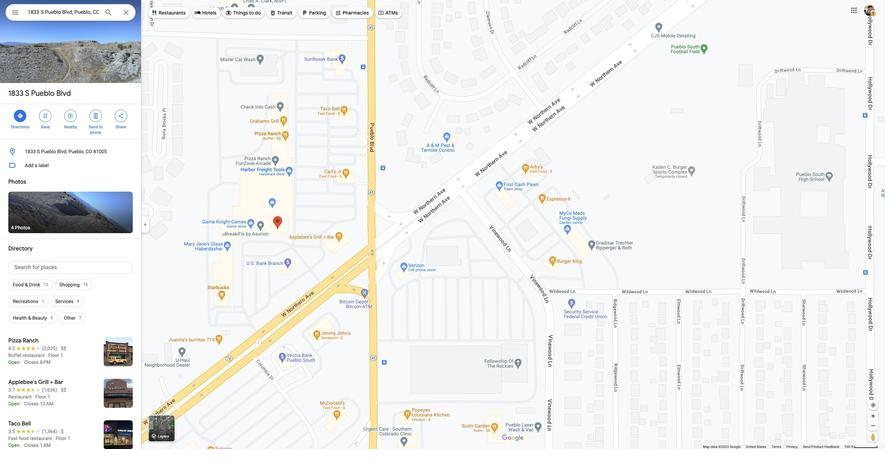 Task type: describe. For each thing, give the bounding box(es) containing it.
100
[[845, 445, 851, 449]]


[[226, 9, 232, 17]]

actions for 1833 s pueblo blvd region
[[0, 104, 141, 139]]

closes inside buffet restaurant · floor 1 open ⋅ closes 8 pm
[[24, 360, 39, 365]]

transit
[[278, 10, 293, 16]]

fast food restaurant · floor 1 open ⋅ closes 1 am
[[8, 436, 71, 448]]

3.7 stars 1,636 reviews image
[[8, 387, 57, 394]]

pizza
[[8, 337, 21, 344]]

pharmacies
[[343, 10, 369, 16]]

pueblo for blvd,
[[41, 149, 56, 154]]

do
[[255, 10, 261, 16]]

google
[[730, 445, 741, 449]]

states
[[757, 445, 767, 449]]

shopping
[[59, 282, 80, 288]]

$$ for applebee's grill + bar
[[61, 387, 66, 393]]

feedback
[[825, 445, 840, 449]]

shopping 15
[[59, 282, 88, 288]]

united states button
[[747, 445, 767, 449]]


[[118, 112, 124, 120]]

1833 s pueblo blvd, pueblo, co 81005
[[25, 149, 107, 154]]

12
[[44, 282, 48, 287]]

81005
[[93, 149, 107, 154]]

co
[[86, 149, 92, 154]]

· $$ for applebee's grill + bar
[[58, 387, 66, 393]]

grill
[[38, 379, 49, 386]]

add a label button
[[0, 159, 141, 172]]

send product feedback
[[804, 445, 840, 449]]

beauty
[[32, 315, 47, 321]]

3.7
[[8, 387, 15, 393]]


[[42, 112, 49, 120]]

health
[[13, 315, 27, 321]]

open inside buffet restaurant · floor 1 open ⋅ closes 8 pm
[[8, 360, 20, 365]]

united
[[747, 445, 757, 449]]

⋅ inside fast food restaurant · floor 1 open ⋅ closes 1 am
[[21, 443, 23, 448]]

none text field inside 1833 s pueblo blvd "main content"
[[8, 261, 133, 274]]

4
[[11, 225, 14, 230]]

4 photos button
[[8, 192, 133, 233]]

buffet
[[8, 353, 21, 358]]


[[270, 9, 276, 17]]

· inside fast food restaurant · floor 1 open ⋅ closes 1 am
[[53, 436, 54, 441]]

 hotels
[[195, 9, 217, 17]]

photos inside button
[[15, 225, 30, 230]]


[[195, 9, 201, 17]]

phone
[[90, 130, 102, 135]]

(1,364)
[[42, 429, 57, 434]]

⋅ inside restaurant · floor 1 open ⋅ closes 12 am
[[21, 401, 23, 407]]

show street view coverage image
[[869, 432, 879, 442]]

 transit
[[270, 9, 293, 17]]

· left price: inexpensive icon
[[58, 429, 60, 434]]

1 inside restaurant · floor 1 open ⋅ closes 12 am
[[48, 394, 50, 400]]

⋅ inside buffet restaurant · floor 1 open ⋅ closes 8 pm
[[21, 360, 23, 365]]

4 photos
[[11, 225, 30, 230]]

pizza ranch
[[8, 337, 39, 344]]

1833 s pueblo blvd
[[8, 89, 71, 98]]

send for send to phone
[[89, 125, 98, 129]]

s for 1833 s pueblo blvd, pueblo, co 81005
[[37, 149, 40, 154]]

 search field
[[6, 4, 136, 22]]

3.5
[[8, 429, 15, 434]]

floor inside buffet restaurant · floor 1 open ⋅ closes 8 pm
[[48, 353, 59, 358]]

to inside  things to do
[[249, 10, 254, 16]]

1 inside recreations 1
[[42, 299, 44, 304]]


[[151, 9, 157, 17]]

open inside restaurant · floor 1 open ⋅ closes 12 am
[[8, 401, 20, 407]]

restaurant · floor 1 open ⋅ closes 12 am
[[8, 394, 53, 407]]

other 7
[[64, 315, 82, 321]]

united states
[[747, 445, 767, 449]]

send for send product feedback
[[804, 445, 811, 449]]

privacy
[[787, 445, 798, 449]]

ft
[[852, 445, 854, 449]]

recreations
[[13, 299, 38, 304]]

100 ft button
[[845, 445, 879, 449]]

parking
[[309, 10, 326, 16]]

terms button
[[772, 445, 782, 449]]

restaurant
[[8, 394, 32, 400]]

map data ©2023 google
[[704, 445, 741, 449]]

zoom in image
[[871, 414, 877, 419]]

(2,025)
[[42, 346, 57, 351]]

· inside restaurant · floor 1 open ⋅ closes 12 am
[[33, 394, 34, 400]]

 atms
[[378, 9, 398, 17]]

nearby
[[64, 125, 77, 129]]

google maps element
[[0, 0, 886, 449]]


[[17, 112, 23, 120]]

fast
[[8, 436, 18, 441]]

health & beauty 5
[[13, 315, 53, 321]]

restaurant inside buffet restaurant · floor 1 open ⋅ closes 8 pm
[[23, 353, 45, 358]]

100 ft
[[845, 445, 854, 449]]

add
[[25, 163, 34, 168]]

15
[[83, 282, 88, 287]]

bar
[[54, 379, 63, 386]]

· $
[[58, 429, 64, 434]]

privacy button
[[787, 445, 798, 449]]

blvd
[[56, 89, 71, 98]]

services
[[55, 299, 74, 304]]

1833 S Pueblo Blvd, Pueblo, CO 81005 field
[[6, 4, 136, 21]]

8 pm
[[40, 360, 51, 365]]

closes inside fast food restaurant · floor 1 open ⋅ closes 1 am
[[24, 443, 39, 448]]

food
[[13, 282, 24, 288]]


[[93, 112, 99, 120]]

9
[[77, 299, 79, 304]]

1 inside fast food restaurant · floor 1 open ⋅ closes 1 am
[[68, 436, 71, 441]]



Task type: locate. For each thing, give the bounding box(es) containing it.
pueblo
[[31, 89, 55, 98], [41, 149, 56, 154]]

5
[[51, 316, 53, 320]]

None text field
[[8, 261, 133, 274]]

floor inside restaurant · floor 1 open ⋅ closes 12 am
[[35, 394, 46, 400]]

open inside fast food restaurant · floor 1 open ⋅ closes 1 am
[[8, 443, 20, 448]]

taco
[[8, 421, 20, 427]]

· $$
[[58, 346, 66, 351], [58, 387, 66, 393]]

collapse side panel image
[[142, 221, 149, 228]]

1 vertical spatial pueblo
[[41, 149, 56, 154]]

1 horizontal spatial s
[[37, 149, 40, 154]]

s up directions
[[25, 89, 29, 98]]

· down 3.7 stars 1,636 reviews image
[[33, 394, 34, 400]]

0 vertical spatial photos
[[8, 179, 26, 186]]

1 vertical spatial &
[[28, 315, 31, 321]]

s
[[25, 89, 29, 98], [37, 149, 40, 154]]

& right food
[[25, 282, 28, 288]]


[[11, 8, 19, 17]]

send
[[89, 125, 98, 129], [804, 445, 811, 449]]

$$ for pizza ranch
[[61, 346, 66, 351]]

zoom out image
[[871, 423, 877, 428]]

pueblo inside 1833 s pueblo blvd, pueblo, co 81005 button
[[41, 149, 56, 154]]

price: moderate image
[[61, 346, 66, 351], [61, 387, 66, 393]]

floor inside fast food restaurant · floor 1 open ⋅ closes 1 am
[[56, 436, 67, 441]]

1 closes from the top
[[24, 360, 39, 365]]

1 vertical spatial restaurant
[[30, 436, 52, 441]]

0 vertical spatial open
[[8, 360, 20, 365]]

· $$ down bar
[[58, 387, 66, 393]]

send up "phone"
[[89, 125, 98, 129]]

 button
[[6, 4, 25, 22]]

things
[[233, 10, 248, 16]]

2 vertical spatial floor
[[56, 436, 67, 441]]

0 vertical spatial · $$
[[58, 346, 66, 351]]

0 vertical spatial ⋅
[[21, 360, 23, 365]]

directions
[[11, 125, 30, 129]]

s for 1833 s pueblo blvd
[[25, 89, 29, 98]]

1 horizontal spatial to
[[249, 10, 254, 16]]

send to phone
[[89, 125, 103, 135]]

atms
[[386, 10, 398, 16]]

restaurants
[[159, 10, 186, 16]]

0 vertical spatial send
[[89, 125, 98, 129]]

1 horizontal spatial &
[[28, 315, 31, 321]]

⋅ down 'food'
[[21, 443, 23, 448]]

7
[[79, 316, 82, 320]]

price: moderate image for applebee's grill + bar
[[61, 387, 66, 393]]

· down (1,364)
[[53, 436, 54, 441]]

open
[[8, 360, 20, 365], [8, 401, 20, 407], [8, 443, 20, 448]]

photos right 4
[[15, 225, 30, 230]]

0 vertical spatial restaurant
[[23, 353, 45, 358]]

show your location image
[[871, 402, 877, 408]]

applebee's grill + bar
[[8, 379, 63, 386]]

1833 up ''
[[8, 89, 24, 98]]


[[302, 9, 308, 17]]

applebee's
[[8, 379, 37, 386]]

share
[[116, 125, 126, 129]]

floor up "12 am" at left bottom
[[35, 394, 46, 400]]

0 horizontal spatial 1833
[[8, 89, 24, 98]]

0 vertical spatial $$
[[61, 346, 66, 351]]


[[335, 9, 342, 17]]

0 horizontal spatial s
[[25, 89, 29, 98]]

a
[[35, 163, 37, 168]]

· $$ for pizza ranch
[[58, 346, 66, 351]]

recreations 1
[[13, 299, 44, 304]]

1 vertical spatial · $$
[[58, 387, 66, 393]]

2 closes from the top
[[24, 401, 39, 407]]

1833 up add
[[25, 149, 36, 154]]

2 price: moderate image from the top
[[61, 387, 66, 393]]

footer inside google maps element
[[704, 445, 845, 449]]

1 $$ from the top
[[61, 346, 66, 351]]

other
[[64, 315, 76, 321]]

bell
[[22, 421, 31, 427]]

save
[[41, 125, 50, 129]]

1 vertical spatial closes
[[24, 401, 39, 407]]

1833 s pueblo blvd main content
[[0, 0, 141, 449]]

1 inside buffet restaurant · floor 1 open ⋅ closes 8 pm
[[61, 353, 63, 358]]

0 vertical spatial price: moderate image
[[61, 346, 66, 351]]

3 ⋅ from the top
[[21, 443, 23, 448]]

& for beauty
[[28, 315, 31, 321]]

price: inexpensive image
[[61, 429, 64, 434]]

0 vertical spatial to
[[249, 10, 254, 16]]

2 ⋅ from the top
[[21, 401, 23, 407]]

1833 for 1833 s pueblo blvd, pueblo, co 81005
[[25, 149, 36, 154]]

©2023
[[719, 445, 730, 449]]

0 horizontal spatial send
[[89, 125, 98, 129]]

& for drink
[[25, 282, 28, 288]]

⋅ down the restaurant
[[21, 401, 23, 407]]

3.5 stars 1,364 reviews image
[[8, 428, 57, 435]]

2 vertical spatial open
[[8, 443, 20, 448]]

0 horizontal spatial to
[[99, 125, 103, 129]]

send product feedback button
[[804, 445, 840, 449]]

photos down add
[[8, 179, 26, 186]]

food
[[19, 436, 29, 441]]

1 vertical spatial photos
[[15, 225, 30, 230]]

open down fast at the bottom left of the page
[[8, 443, 20, 448]]

1 vertical spatial send
[[804, 445, 811, 449]]

· right (2,025)
[[58, 346, 60, 351]]

services 9
[[55, 299, 79, 304]]

· inside buffet restaurant · floor 1 open ⋅ closes 8 pm
[[46, 353, 47, 358]]

label
[[39, 163, 49, 168]]

1 vertical spatial ⋅
[[21, 401, 23, 407]]

2 $$ from the top
[[61, 387, 66, 393]]

4.2
[[8, 346, 15, 351]]

restaurant
[[23, 353, 45, 358], [30, 436, 52, 441]]

restaurant down 4.2 stars 2,025 reviews image in the left bottom of the page
[[23, 353, 45, 358]]

0 vertical spatial pueblo
[[31, 89, 55, 98]]

terms
[[772, 445, 782, 449]]

layers
[[158, 434, 169, 439]]

closes left 8 pm
[[24, 360, 39, 365]]

1 · $$ from the top
[[58, 346, 66, 351]]

2 open from the top
[[8, 401, 20, 407]]

12 am
[[40, 401, 53, 407]]

1 vertical spatial to
[[99, 125, 103, 129]]

· up 8 pm
[[46, 353, 47, 358]]

 things to do
[[226, 9, 261, 17]]

(1,636)
[[42, 387, 57, 393]]

pueblo left blvd
[[31, 89, 55, 98]]

pueblo left the "blvd,"
[[41, 149, 56, 154]]

0 vertical spatial &
[[25, 282, 28, 288]]

to
[[249, 10, 254, 16], [99, 125, 103, 129]]

s inside 1833 s pueblo blvd, pueblo, co 81005 button
[[37, 149, 40, 154]]

s up add a label
[[37, 149, 40, 154]]

1833
[[8, 89, 24, 98], [25, 149, 36, 154]]

2 · $$ from the top
[[58, 387, 66, 393]]

⋅
[[21, 360, 23, 365], [21, 401, 23, 407], [21, 443, 23, 448]]

4.2 stars 2,025 reviews image
[[8, 345, 57, 352]]

taco bell
[[8, 421, 31, 427]]

⋅ down buffet
[[21, 360, 23, 365]]

closes inside restaurant · floor 1 open ⋅ closes 12 am
[[24, 401, 39, 407]]

1 vertical spatial $$
[[61, 387, 66, 393]]

footer containing map data ©2023 google
[[704, 445, 845, 449]]


[[378, 9, 384, 17]]

map
[[704, 445, 711, 449]]

price: moderate image right (2,025)
[[61, 346, 66, 351]]

send inside button
[[804, 445, 811, 449]]

floor
[[48, 353, 59, 358], [35, 394, 46, 400], [56, 436, 67, 441]]

1 price: moderate image from the top
[[61, 346, 66, 351]]

to inside 'send to phone'
[[99, 125, 103, 129]]

buffet restaurant · floor 1 open ⋅ closes 8 pm
[[8, 353, 63, 365]]

2 vertical spatial ⋅
[[21, 443, 23, 448]]

+
[[50, 379, 53, 386]]

pueblo for blvd
[[31, 89, 55, 98]]

0 vertical spatial floor
[[48, 353, 59, 358]]

closes down 'food'
[[24, 443, 39, 448]]

open down the restaurant
[[8, 401, 20, 407]]

1833 s pueblo blvd, pueblo, co 81005 button
[[0, 145, 141, 159]]

0 vertical spatial 1833
[[8, 89, 24, 98]]

$
[[61, 429, 64, 434]]

send inside 'send to phone'
[[89, 125, 98, 129]]

1833 for 1833 s pueblo blvd
[[8, 89, 24, 98]]

2 vertical spatial closes
[[24, 443, 39, 448]]

1 open from the top
[[8, 360, 20, 365]]

price: moderate image down bar
[[61, 387, 66, 393]]

1 horizontal spatial send
[[804, 445, 811, 449]]

open down buffet
[[8, 360, 20, 365]]

price: moderate image for pizza ranch
[[61, 346, 66, 351]]

1 vertical spatial 1833
[[25, 149, 36, 154]]

None field
[[28, 8, 99, 16]]

1 vertical spatial s
[[37, 149, 40, 154]]

3 closes from the top
[[24, 443, 39, 448]]

send left product
[[804, 445, 811, 449]]

none field inside the 1833 s pueblo blvd, pueblo, co 81005 field
[[28, 8, 99, 16]]

1 ⋅ from the top
[[21, 360, 23, 365]]

ranch
[[23, 337, 39, 344]]

pueblo,
[[69, 149, 85, 154]]

floor down (2,025)
[[48, 353, 59, 358]]

closes
[[24, 360, 39, 365], [24, 401, 39, 407], [24, 443, 39, 448]]

&
[[25, 282, 28, 288], [28, 315, 31, 321]]

food & drink 12
[[13, 282, 48, 288]]

restaurant inside fast food restaurant · floor 1 open ⋅ closes 1 am
[[30, 436, 52, 441]]

3 open from the top
[[8, 443, 20, 448]]

$$
[[61, 346, 66, 351], [61, 387, 66, 393]]

$$ down bar
[[61, 387, 66, 393]]

restaurant up 1 am
[[30, 436, 52, 441]]

1 horizontal spatial 1833
[[25, 149, 36, 154]]

1 vertical spatial open
[[8, 401, 20, 407]]

1 vertical spatial floor
[[35, 394, 46, 400]]

1833 inside button
[[25, 149, 36, 154]]

1 am
[[40, 443, 51, 448]]

to left do
[[249, 10, 254, 16]]

1 vertical spatial price: moderate image
[[61, 387, 66, 393]]

to up "phone"
[[99, 125, 103, 129]]

0 vertical spatial s
[[25, 89, 29, 98]]

drink
[[29, 282, 40, 288]]

& right health
[[28, 315, 31, 321]]

 pharmacies
[[335, 9, 369, 17]]

· $$ right (2,025)
[[58, 346, 66, 351]]

closes down the restaurant
[[24, 401, 39, 407]]

$$ right (2,025)
[[61, 346, 66, 351]]

0 horizontal spatial &
[[25, 282, 28, 288]]

0 vertical spatial closes
[[24, 360, 39, 365]]

 parking
[[302, 9, 326, 17]]

floor down the · $
[[56, 436, 67, 441]]

footer
[[704, 445, 845, 449]]

blvd,
[[57, 149, 67, 154]]

add a label
[[25, 163, 49, 168]]

· down bar
[[58, 387, 60, 393]]



Task type: vqa. For each thing, say whether or not it's contained in the screenshot.


